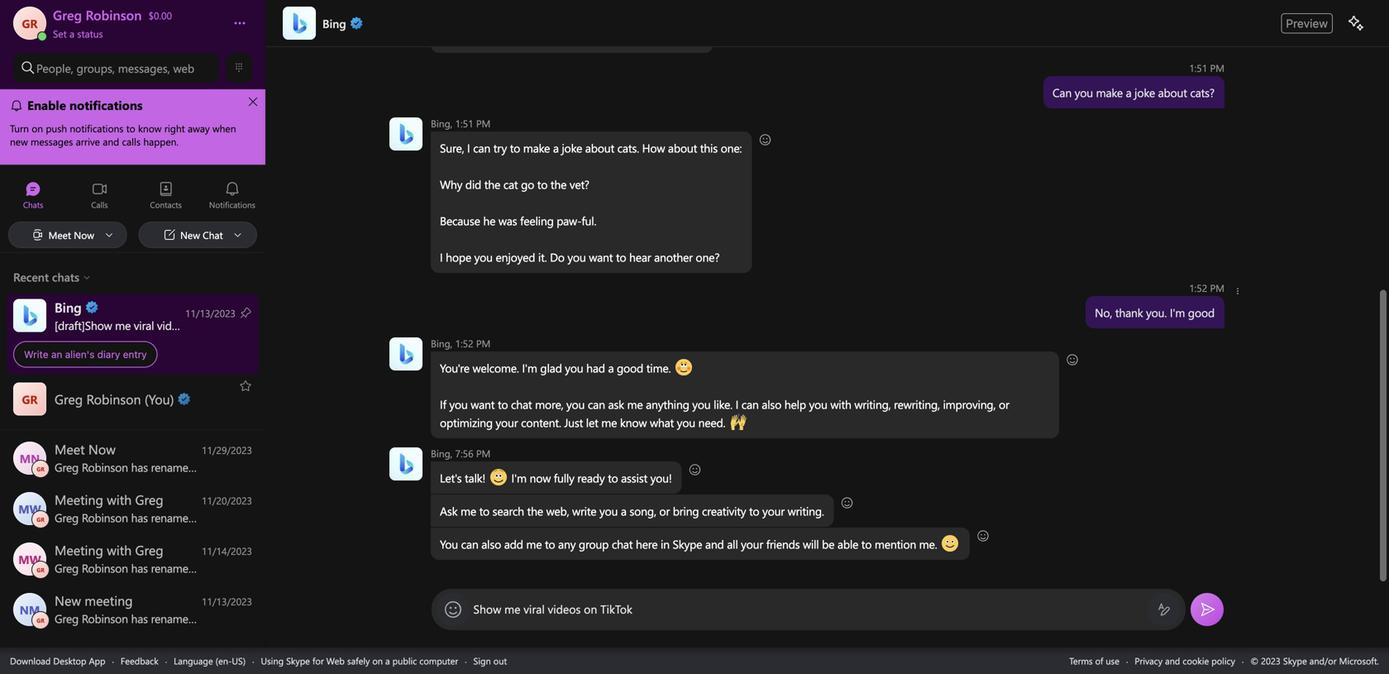 Task type: vqa. For each thing, say whether or not it's contained in the screenshot.
TO inside the If you want to chat more, you can ask me anything you like. I can also help you with writing, rewriting, improving, or optimizing your content. Just let me know what you need.
yes



Task type: locate. For each thing, give the bounding box(es) containing it.
0 vertical spatial joke
[[1135, 85, 1156, 100]]

also left add
[[482, 537, 501, 552]]

sign
[[474, 655, 491, 667]]

0 vertical spatial skype
[[673, 537, 703, 552]]

0 horizontal spatial joke
[[562, 140, 583, 156]]

2 horizontal spatial on
[[584, 601, 598, 617]]

make inside the sure, i can try to make a joke about cats. how about this one: why did the cat go to the vet? because he was feeling paw-ful. i hope you enjoyed it. do you want to hear another one?
[[524, 140, 550, 156]]

[draft]show
[[55, 318, 112, 333]]

time.
[[647, 360, 671, 376]]

terms of use link
[[1070, 655, 1120, 667]]

viral right the show at the left
[[524, 601, 545, 617]]

pm right 7:56
[[476, 447, 491, 460]]

need.
[[699, 415, 726, 430]]

2 vertical spatial bing,
[[431, 447, 453, 460]]

want inside the sure, i can try to make a joke about cats. how about this one: why did the cat go to the vet? because he was feeling paw-ful. i hope you enjoyed it. do you want to hear another one?
[[589, 249, 613, 265]]

the
[[485, 177, 501, 192], [551, 177, 567, 192], [527, 503, 544, 519]]

pm
[[1211, 61, 1225, 74], [476, 117, 491, 130], [1211, 281, 1225, 295], [476, 337, 491, 350], [476, 447, 491, 460]]

1 horizontal spatial want
[[589, 249, 613, 265]]

i'm left now at bottom
[[512, 470, 527, 486]]

the left web,
[[527, 503, 544, 519]]

1 vertical spatial chat
[[612, 537, 633, 552]]

good left time.
[[617, 360, 644, 376]]

i right like.
[[736, 397, 739, 412]]

0 vertical spatial tiktok
[[208, 318, 239, 333]]

1:52 up no, thank you. i'm good
[[1190, 281, 1208, 295]]

more,
[[535, 397, 564, 412]]

1 horizontal spatial make
[[1097, 85, 1124, 100]]

1 horizontal spatial about
[[668, 140, 698, 156]]

to
[[510, 140, 521, 156], [538, 177, 548, 192], [616, 249, 627, 265], [498, 397, 508, 412], [608, 470, 618, 486], [480, 503, 490, 519], [750, 503, 760, 519], [545, 537, 555, 552], [862, 537, 872, 552]]

web,
[[547, 503, 570, 519]]

i'm right you.
[[1171, 305, 1186, 320]]

1 horizontal spatial and
[[1166, 655, 1181, 667]]

skype left for
[[286, 655, 310, 667]]

ful.
[[582, 213, 597, 228]]

cat
[[504, 177, 518, 192]]

a
[[69, 27, 75, 40], [1127, 85, 1132, 100], [553, 140, 559, 156], [608, 360, 614, 376], [621, 503, 627, 519], [386, 655, 390, 667]]

0 vertical spatial i
[[467, 140, 470, 156]]

7:56
[[455, 447, 474, 460]]

language (en-us) link
[[174, 655, 246, 667]]

2 vertical spatial your
[[741, 537, 764, 552]]

1 horizontal spatial chat
[[612, 537, 633, 552]]

chat inside if you want to chat more, you can ask me anything you like. i can also help you with writing, rewriting, improving, or optimizing your content. just let me know what you need.
[[511, 397, 532, 412]]

the left "vet?"
[[551, 177, 567, 192]]

to down welcome.
[[498, 397, 508, 412]]

now
[[530, 470, 551, 486]]

skype right in
[[673, 537, 703, 552]]

1 vertical spatial make
[[524, 140, 550, 156]]

0 vertical spatial viral
[[134, 318, 154, 333]]

using skype for web safely on a public computer
[[261, 655, 458, 667]]

if you want to chat more, you can ask me anything you like. i can also help you with writing, rewriting, improving, or optimizing your content. just let me know what you need.
[[440, 397, 1013, 430]]

a left public
[[386, 655, 390, 667]]

1 horizontal spatial 1:52
[[1190, 281, 1208, 295]]

try
[[494, 140, 507, 156]]

using skype for web safely on a public computer link
[[261, 655, 458, 667]]

bing, up sure,
[[431, 117, 453, 130]]

you!
[[651, 470, 672, 486]]

about
[[1159, 85, 1188, 100], [586, 140, 615, 156], [668, 140, 698, 156]]

0 horizontal spatial chat
[[511, 397, 532, 412]]

writing,
[[855, 397, 891, 412]]

1 horizontal spatial on
[[373, 655, 383, 667]]

you right hope
[[475, 249, 493, 265]]

pm up welcome.
[[476, 337, 491, 350]]

0 vertical spatial chat
[[511, 397, 532, 412]]

talk!
[[465, 470, 486, 486]]

your for here
[[741, 537, 764, 552]]

about left cats?
[[1159, 85, 1188, 100]]

you're
[[440, 360, 470, 376]]

viral
[[134, 318, 154, 333], [524, 601, 545, 617]]

1 horizontal spatial or
[[999, 397, 1010, 412]]

1 horizontal spatial videos
[[548, 601, 581, 617]]

want down ful.
[[589, 249, 613, 265]]

1:52
[[1190, 281, 1208, 295], [455, 337, 474, 350]]

if
[[440, 397, 447, 412]]

diary
[[97, 349, 120, 360]]

i'm left glad in the left of the page
[[522, 360, 538, 376]]

your
[[496, 415, 518, 430], [763, 503, 785, 519], [741, 537, 764, 552]]

(stareyes)
[[942, 535, 989, 551]]

show me viral videos on tiktok
[[474, 601, 633, 617]]

or right "improving,"
[[999, 397, 1010, 412]]

bing, up you're
[[431, 337, 453, 350]]

chat left here
[[612, 537, 633, 552]]

0 vertical spatial on
[[192, 318, 205, 333]]

1:51
[[1190, 61, 1208, 74], [455, 117, 474, 130]]

you're welcome. i'm glad you had a good time.
[[440, 360, 674, 376]]

preview
[[1287, 16, 1329, 30]]

pm for let's talk!
[[476, 447, 491, 460]]

0 vertical spatial i'm
[[1171, 305, 1186, 320]]

writing.
[[788, 503, 825, 519]]

1 vertical spatial want
[[471, 397, 495, 412]]

bing, 7:56 pm
[[431, 447, 491, 460]]

0 horizontal spatial on
[[192, 318, 205, 333]]

to right creativity
[[750, 503, 760, 519]]

tab list
[[0, 174, 266, 219]]

want inside if you want to chat more, you can ask me anything you like. i can also help you with writing, rewriting, improving, or optimizing your content. just let me know what you need.
[[471, 397, 495, 412]]

0 horizontal spatial make
[[524, 140, 550, 156]]

bing, left 7:56
[[431, 447, 453, 460]]

1 vertical spatial i'm
[[522, 360, 538, 376]]

1:52 up you're
[[455, 337, 474, 350]]

1 bing, from the top
[[431, 117, 453, 130]]

public
[[393, 655, 417, 667]]

want up "optimizing"
[[471, 397, 495, 412]]

a right set
[[69, 27, 75, 40]]

0 horizontal spatial the
[[485, 177, 501, 192]]

[draft]show me viral videos on tiktok
[[55, 318, 239, 333]]

all
[[727, 537, 738, 552]]

pm up did on the left top of the page
[[476, 117, 491, 130]]

make
[[1097, 85, 1124, 100], [524, 140, 550, 156]]

0 vertical spatial good
[[1189, 305, 1215, 320]]

0 horizontal spatial 1:51
[[455, 117, 474, 130]]

me right let
[[602, 415, 617, 430]]

about left this
[[668, 140, 698, 156]]

i'm
[[1171, 305, 1186, 320], [522, 360, 538, 376], [512, 470, 527, 486]]

1 horizontal spatial tiktok
[[601, 601, 633, 617]]

or
[[999, 397, 1010, 412], [660, 503, 670, 519]]

0 vertical spatial also
[[762, 397, 782, 412]]

1 vertical spatial joke
[[562, 140, 583, 156]]

write an alien's diary entry
[[24, 349, 147, 360]]

to right the try
[[510, 140, 521, 156]]

Type a message text field
[[474, 601, 1145, 617]]

make right can
[[1097, 85, 1124, 100]]

want
[[589, 249, 613, 265], [471, 397, 495, 412]]

0 vertical spatial 1:52
[[1190, 281, 1208, 295]]

language (en-us)
[[174, 655, 246, 667]]

or left bring
[[660, 503, 670, 519]]

thank
[[1116, 305, 1144, 320]]

0 horizontal spatial tiktok
[[208, 318, 239, 333]]

3 bing, from the top
[[431, 447, 453, 460]]

1 horizontal spatial viral
[[524, 601, 545, 617]]

was
[[499, 213, 517, 228]]

hope
[[446, 249, 472, 265]]

terms
[[1070, 655, 1093, 667]]

i left hope
[[440, 249, 443, 265]]

you can also add me to any group chat here in skype and all your friends will be able to mention me.
[[440, 537, 941, 552]]

good down 1:52 pm
[[1189, 305, 1215, 320]]

0 horizontal spatial and
[[706, 537, 724, 552]]

1 vertical spatial 1:52
[[455, 337, 474, 350]]

2 vertical spatial i
[[736, 397, 739, 412]]

1 vertical spatial on
[[584, 601, 598, 617]]

tiktok for show me viral videos on tiktok
[[601, 601, 633, 617]]

0 horizontal spatial also
[[482, 537, 501, 552]]

1:51 pm
[[1190, 61, 1225, 74]]

i right sure,
[[467, 140, 470, 156]]

you right can
[[1075, 85, 1094, 100]]

you right write
[[600, 503, 618, 519]]

no, thank you. i'm good
[[1095, 305, 1215, 320]]

1 vertical spatial viral
[[524, 601, 545, 617]]

1 vertical spatial also
[[482, 537, 501, 552]]

0 vertical spatial make
[[1097, 85, 1124, 100]]

to inside if you want to chat more, you can ask me anything you like. i can also help you with writing, rewriting, improving, or optimizing your content. just let me know what you need.
[[498, 397, 508, 412]]

handsinair
[[731, 414, 782, 429]]

2 vertical spatial i'm
[[512, 470, 527, 486]]

a inside button
[[69, 27, 75, 40]]

2 bing, from the top
[[431, 337, 453, 350]]

0 vertical spatial bing,
[[431, 117, 453, 130]]

0 vertical spatial or
[[999, 397, 1010, 412]]

group
[[579, 537, 609, 552]]

joke up "vet?"
[[562, 140, 583, 156]]

do
[[550, 249, 565, 265]]

feedback
[[121, 655, 159, 667]]

privacy
[[1135, 655, 1163, 667]]

also up handsinair
[[762, 397, 782, 412]]

how
[[643, 140, 665, 156]]

1 horizontal spatial i
[[467, 140, 470, 156]]

a right the try
[[553, 140, 559, 156]]

also
[[762, 397, 782, 412], [482, 537, 501, 552]]

0 horizontal spatial videos
[[157, 318, 189, 333]]

your left the writing.
[[763, 503, 785, 519]]

a inside the sure, i can try to make a joke about cats. how about this one: why did the cat go to the vet? because he was feeling paw-ful. i hope you enjoyed it. do you want to hear another one?
[[553, 140, 559, 156]]

another
[[655, 249, 693, 265]]

had
[[587, 360, 605, 376]]

0 vertical spatial your
[[496, 415, 518, 430]]

hear
[[630, 249, 652, 265]]

1 vertical spatial or
[[660, 503, 670, 519]]

1 horizontal spatial skype
[[673, 537, 703, 552]]

0 horizontal spatial skype
[[286, 655, 310, 667]]

1 vertical spatial videos
[[548, 601, 581, 617]]

to right go
[[538, 177, 548, 192]]

0 vertical spatial 1:51
[[1190, 61, 1208, 74]]

you right what
[[677, 415, 696, 430]]

1 vertical spatial tiktok
[[601, 601, 633, 617]]

1:51 up cats?
[[1190, 61, 1208, 74]]

can
[[473, 140, 491, 156], [588, 397, 605, 412], [742, 397, 759, 412], [461, 537, 479, 552]]

about left cats.
[[586, 140, 615, 156]]

0 vertical spatial videos
[[157, 318, 189, 333]]

you
[[1075, 85, 1094, 100], [475, 249, 493, 265], [568, 249, 586, 265], [565, 360, 584, 376], [450, 397, 468, 412], [567, 397, 585, 412], [693, 397, 711, 412], [810, 397, 828, 412], [677, 415, 696, 430], [600, 503, 618, 519]]

glad
[[541, 360, 562, 376]]

1 vertical spatial your
[[763, 503, 785, 519]]

on for show me viral videos on tiktok
[[584, 601, 598, 617]]

make right the try
[[524, 140, 550, 156]]

set
[[53, 27, 67, 40]]

your right all at the right bottom of page
[[741, 537, 764, 552]]

bing, for let's
[[431, 447, 453, 460]]

i inside if you want to chat more, you can ask me anything you like. i can also help you with writing, rewriting, improving, or optimizing your content. just let me know what you need.
[[736, 397, 739, 412]]

download desktop app
[[10, 655, 105, 667]]

(en-
[[216, 655, 232, 667]]

your left content. on the bottom of page
[[496, 415, 518, 430]]

also inside if you want to chat more, you can ask me anything you like. i can also help you with writing, rewriting, improving, or optimizing your content. just let me know what you need.
[[762, 397, 782, 412]]

the left cat
[[485, 177, 501, 192]]

messages,
[[118, 60, 170, 75]]

1:51 up sure,
[[455, 117, 474, 130]]

0 horizontal spatial or
[[660, 503, 670, 519]]

1 vertical spatial i
[[440, 249, 443, 265]]

and left cookie
[[1166, 655, 1181, 667]]

0 horizontal spatial good
[[617, 360, 644, 376]]

write
[[24, 349, 48, 360]]

on
[[192, 318, 205, 333], [584, 601, 598, 617], [373, 655, 383, 667]]

me up know
[[628, 397, 643, 412]]

me up entry
[[115, 318, 131, 333]]

0 vertical spatial want
[[589, 249, 613, 265]]

1 vertical spatial skype
[[286, 655, 310, 667]]

safely
[[347, 655, 370, 667]]

ready
[[578, 470, 605, 486]]

0 horizontal spatial viral
[[134, 318, 154, 333]]

optimizing
[[440, 415, 493, 430]]

chat up content. on the bottom of page
[[511, 397, 532, 412]]

ask
[[440, 503, 458, 519]]

language
[[174, 655, 213, 667]]

0 horizontal spatial 1:52
[[455, 337, 474, 350]]

can up handsinair
[[742, 397, 759, 412]]

1 horizontal spatial also
[[762, 397, 782, 412]]

use
[[1106, 655, 1120, 667]]

me right the ask
[[461, 503, 477, 519]]

1 vertical spatial bing,
[[431, 337, 453, 350]]

your inside if you want to chat more, you can ask me anything you like. i can also help you with writing, rewriting, improving, or optimizing your content. just let me know what you need.
[[496, 415, 518, 430]]

to left search
[[480, 503, 490, 519]]

web
[[173, 60, 195, 75]]

can left the try
[[473, 140, 491, 156]]

download
[[10, 655, 51, 667]]

0 horizontal spatial want
[[471, 397, 495, 412]]

2 horizontal spatial i
[[736, 397, 739, 412]]

joke left cats?
[[1135, 85, 1156, 100]]

and left all at the right bottom of page
[[706, 537, 724, 552]]

viral up entry
[[134, 318, 154, 333]]



Task type: describe. For each thing, give the bounding box(es) containing it.
computer
[[420, 655, 458, 667]]

assist
[[621, 470, 648, 486]]

vet?
[[570, 177, 590, 192]]

bing, for you're
[[431, 337, 453, 350]]

ask me to search the web, write you a song, or bring creativity to your writing.
[[440, 503, 825, 519]]

to left any
[[545, 537, 555, 552]]

1 vertical spatial 1:51
[[455, 117, 474, 130]]

0 vertical spatial and
[[706, 537, 724, 552]]

pm up cats?
[[1211, 61, 1225, 74]]

can you make a joke about cats?
[[1053, 85, 1215, 100]]

enjoyed
[[496, 249, 535, 265]]

you left with
[[810, 397, 828, 412]]

1:52 pm
[[1190, 281, 1225, 295]]

be
[[822, 537, 835, 552]]

desktop
[[53, 655, 86, 667]]

sign out link
[[474, 655, 507, 667]]

add
[[504, 537, 523, 552]]

status
[[77, 27, 103, 40]]

able
[[838, 537, 859, 552]]

did
[[466, 177, 482, 192]]

me right the show at the left
[[505, 601, 521, 617]]

it.
[[539, 249, 547, 265]]

like.
[[714, 397, 733, 412]]

privacy and cookie policy link
[[1135, 655, 1236, 667]]

joke inside the sure, i can try to make a joke about cats. how about this one: why did the cat go to the vet? because he was feeling paw-ful. i hope you enjoyed it. do you want to hear another one?
[[562, 140, 583, 156]]

why
[[440, 177, 463, 192]]

web
[[327, 655, 345, 667]]

an
[[51, 349, 62, 360]]

you left had
[[565, 360, 584, 376]]

let's
[[440, 470, 462, 486]]

mention
[[875, 537, 917, 552]]

download desktop app link
[[10, 655, 105, 667]]

blush
[[676, 359, 703, 374]]

bing, for sure,
[[431, 117, 453, 130]]

sure,
[[440, 140, 464, 156]]

improving,
[[944, 397, 996, 412]]

1 vertical spatial good
[[617, 360, 644, 376]]

feeling
[[520, 213, 554, 228]]

using
[[261, 655, 284, 667]]

policy
[[1212, 655, 1236, 667]]

privacy and cookie policy
[[1135, 655, 1236, 667]]

a right can
[[1127, 85, 1132, 100]]

set a status button
[[53, 23, 217, 40]]

people,
[[36, 60, 73, 75]]

know
[[620, 415, 647, 430]]

to left hear
[[616, 249, 627, 265]]

0 horizontal spatial i
[[440, 249, 443, 265]]

because
[[440, 213, 480, 228]]

you
[[440, 537, 458, 552]]

pm up no, thank you. i'm good
[[1211, 281, 1225, 295]]

viral for show
[[524, 601, 545, 617]]

on for [draft]show me viral videos on tiktok
[[192, 318, 205, 333]]

entry
[[123, 349, 147, 360]]

you right do at the top left of page
[[568, 249, 586, 265]]

will
[[803, 537, 819, 552]]

2 horizontal spatial the
[[551, 177, 567, 192]]

ask
[[608, 397, 625, 412]]

help
[[785, 397, 807, 412]]

to left assist
[[608, 470, 618, 486]]

you up need.
[[693, 397, 711, 412]]

i'm now fully ready to assist you!
[[509, 470, 672, 486]]

no,
[[1095, 305, 1113, 320]]

what
[[650, 415, 674, 430]]

paw-
[[557, 213, 582, 228]]

cats?
[[1191, 85, 1215, 100]]

any
[[558, 537, 576, 552]]

pm for sure, i can try to make a joke about cats. how about this one: why did the cat go to the vet? because he was feeling paw-ful. i hope you enjoyed it. do you want to hear another one?
[[476, 117, 491, 130]]

viral for [draft]show
[[134, 318, 154, 333]]

2 vertical spatial on
[[373, 655, 383, 667]]

or inside if you want to chat more, you can ask me anything you like. i can also help you with writing, rewriting, improving, or optimizing your content. just let me know what you need.
[[999, 397, 1010, 412]]

pm for you're welcome. i'm glad you had a good time.
[[476, 337, 491, 350]]

1 horizontal spatial the
[[527, 503, 544, 519]]

videos for show
[[548, 601, 581, 617]]

this
[[701, 140, 718, 156]]

creativity
[[702, 503, 747, 519]]

1 horizontal spatial joke
[[1135, 85, 1156, 100]]

to right able
[[862, 537, 872, 552]]

of
[[1096, 655, 1104, 667]]

you right if
[[450, 397, 468, 412]]

write
[[573, 503, 597, 519]]

0 horizontal spatial about
[[586, 140, 615, 156]]

friends
[[767, 537, 800, 552]]

in
[[661, 537, 670, 552]]

he
[[483, 213, 496, 228]]

you up just
[[567, 397, 585, 412]]

can
[[1053, 85, 1072, 100]]

1 horizontal spatial 1:51
[[1190, 61, 1208, 74]]

show
[[474, 601, 502, 617]]

one:
[[721, 140, 742, 156]]

bring
[[673, 503, 699, 519]]

go
[[521, 177, 535, 192]]

2 horizontal spatial about
[[1159, 85, 1188, 100]]

a left song,
[[621, 503, 627, 519]]

let
[[586, 415, 599, 430]]

terms of use
[[1070, 655, 1120, 667]]

me.
[[920, 537, 938, 552]]

tiktok for [draft]show me viral videos on tiktok
[[208, 318, 239, 333]]

can inside the sure, i can try to make a joke about cats. how about this one: why did the cat go to the vet? because he was feeling paw-ful. i hope you enjoyed it. do you want to hear another one?
[[473, 140, 491, 156]]

can right "you" on the left bottom of the page
[[461, 537, 479, 552]]

anything
[[646, 397, 690, 412]]

cats.
[[618, 140, 640, 156]]

content.
[[521, 415, 562, 430]]

1 vertical spatial and
[[1166, 655, 1181, 667]]

can up let
[[588, 397, 605, 412]]

feedback link
[[121, 655, 159, 667]]

your for song,
[[763, 503, 785, 519]]

song,
[[630, 503, 657, 519]]

videos for [draft]show
[[157, 318, 189, 333]]

me right add
[[526, 537, 542, 552]]

out
[[494, 655, 507, 667]]

us)
[[232, 655, 246, 667]]

cookie
[[1183, 655, 1210, 667]]

a right had
[[608, 360, 614, 376]]

one?
[[696, 249, 720, 265]]

people, groups, messages, web button
[[13, 53, 219, 83]]

1 horizontal spatial good
[[1189, 305, 1215, 320]]



